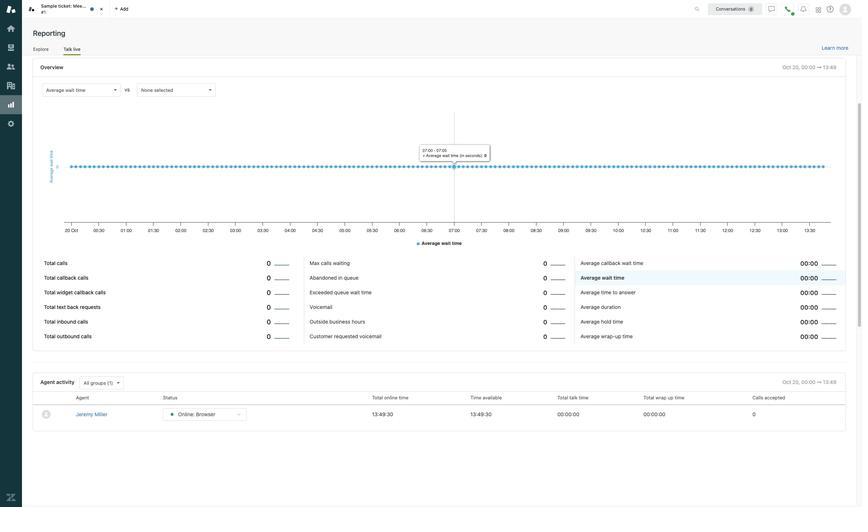 Task type: locate. For each thing, give the bounding box(es) containing it.
conversations button
[[708, 3, 762, 15]]

sample
[[41, 3, 57, 9]]

customers image
[[6, 62, 16, 71]]

button displays agent's chat status as invisible. image
[[769, 6, 775, 12]]

zendesk image
[[6, 493, 16, 503]]

tab
[[22, 0, 110, 18]]

live
[[73, 46, 80, 52]]

talk
[[64, 46, 72, 52]]

conversations
[[716, 6, 746, 12]]



Task type: describe. For each thing, give the bounding box(es) containing it.
learn more link
[[822, 45, 849, 51]]

zendesk products image
[[816, 7, 821, 12]]

notifications image
[[801, 6, 807, 12]]

sample ticket: meet the ticket #1
[[41, 3, 106, 15]]

add button
[[110, 0, 133, 18]]

explore
[[33, 46, 49, 52]]

reporting image
[[6, 100, 16, 110]]

organizations image
[[6, 81, 16, 90]]

explore link
[[33, 46, 49, 54]]

views image
[[6, 43, 16, 52]]

get started image
[[6, 24, 16, 33]]

admin image
[[6, 119, 16, 129]]

talk live link
[[64, 46, 80, 55]]

main element
[[0, 0, 22, 507]]

learn
[[822, 45, 835, 51]]

close image
[[98, 5, 105, 13]]

ticket
[[93, 3, 106, 9]]

learn more
[[822, 45, 849, 51]]

talk live
[[64, 46, 80, 52]]

get help image
[[827, 6, 834, 12]]

reporting
[[33, 29, 65, 37]]

#1
[[41, 9, 46, 15]]

the
[[85, 3, 92, 9]]

add
[[120, 6, 128, 12]]

more
[[837, 45, 849, 51]]

ticket:
[[58, 3, 72, 9]]

zendesk support image
[[6, 5, 16, 14]]

tab containing sample ticket: meet the ticket
[[22, 0, 110, 18]]

tabs tab list
[[22, 0, 687, 18]]

meet
[[73, 3, 84, 9]]



Task type: vqa. For each thing, say whether or not it's contained in the screenshot.
Talk at the left top of the page
yes



